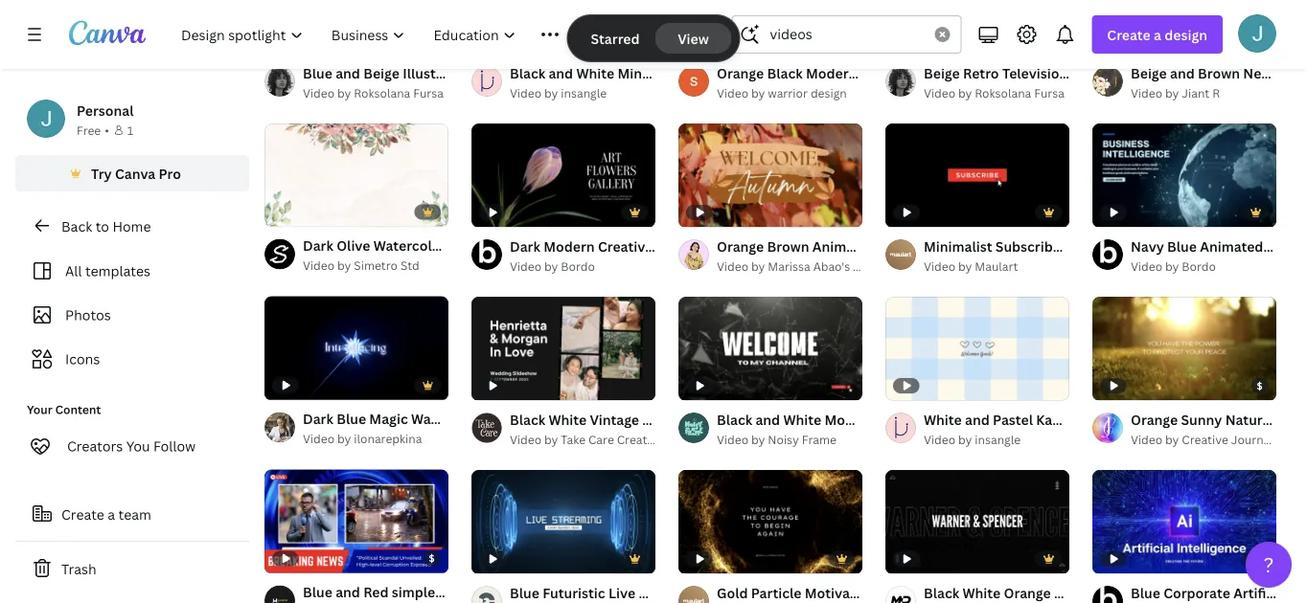 Task type: locate. For each thing, give the bounding box(es) containing it.
1 vertical spatial create
[[61, 506, 104, 524]]

free •
[[77, 122, 109, 138]]

1 video by roksolana fursa link from the left
[[303, 83, 449, 103]]

by for 1st video by bordo link from the right
[[1166, 258, 1179, 274]]

video by take care creative
[[510, 432, 663, 448]]

1 video by roksolana fursa from the left
[[303, 85, 444, 101]]

Search search field
[[770, 16, 923, 53]]

by for video by simetro std link
[[337, 258, 351, 274]]

1 horizontal spatial design
[[1165, 25, 1208, 44]]

canva
[[115, 164, 155, 183]]

particle
[[751, 584, 802, 602]]

1 horizontal spatial video by roksolana fursa
[[924, 85, 1065, 101]]

care
[[588, 432, 614, 448]]

1 vertical spatial 1
[[278, 205, 284, 218]]

you
[[126, 438, 150, 456]]

a inside button
[[108, 506, 115, 524]]

1 horizontal spatial video by insangle
[[924, 432, 1021, 448]]

create left team
[[61, 506, 104, 524]]

frame
[[802, 432, 837, 448]]

templates
[[85, 262, 150, 280]]

1 vertical spatial video by insangle
[[924, 432, 1021, 448]]

creative inside 'link'
[[1182, 432, 1229, 448]]

creative
[[598, 237, 653, 255], [617, 432, 663, 448], [1182, 432, 1229, 448]]

by for video by warrior design link
[[751, 85, 765, 101]]

by
[[337, 85, 351, 101], [544, 85, 558, 101], [751, 85, 765, 101], [958, 85, 972, 101], [1166, 85, 1179, 101], [337, 258, 351, 274], [544, 258, 558, 274], [751, 258, 765, 274], [958, 258, 972, 274], [1166, 258, 1179, 274], [337, 431, 351, 447], [544, 432, 558, 448], [751, 432, 765, 448], [958, 432, 972, 448], [1166, 432, 1179, 448]]

try canva pro
[[91, 164, 181, 183]]

status
[[568, 15, 739, 61]]

video by maulart
[[924, 258, 1018, 274]]

by inside dark modern creative flowers video video by bordo
[[544, 258, 558, 274]]

by inside 'link'
[[1166, 432, 1179, 448]]

1 right "•" at the left of page
[[127, 122, 133, 138]]

1 horizontal spatial roksolana
[[975, 85, 1032, 101]]

•
[[105, 122, 109, 138]]

images
[[853, 258, 892, 274]]

creative for video
[[1182, 432, 1229, 448]]

noisy
[[768, 432, 799, 448]]

0 horizontal spatial video by insangle
[[510, 85, 607, 101]]

video by simetro std
[[303, 258, 420, 274]]

3
[[303, 205, 310, 218]]

creators
[[67, 438, 123, 456]]

gold particle motivational quote video
[[717, 584, 972, 602]]

creators you follow link
[[15, 427, 249, 466]]

insangle
[[561, 85, 607, 101], [975, 432, 1021, 448]]

video
[[303, 85, 335, 101], [510, 85, 542, 101], [717, 85, 749, 101], [924, 85, 956, 101], [1131, 85, 1163, 101], [710, 237, 748, 255], [303, 258, 335, 274], [510, 258, 542, 274], [717, 258, 749, 274], [924, 258, 956, 274], [1131, 258, 1163, 274], [303, 431, 335, 447], [510, 432, 542, 448], [717, 432, 749, 448], [924, 432, 956, 448], [1131, 432, 1163, 448], [935, 584, 972, 602]]

design up jiant
[[1165, 25, 1208, 44]]

0 horizontal spatial 1
[[127, 122, 133, 138]]

live
[[609, 584, 636, 602]]

1 bordo from the left
[[561, 258, 595, 274]]

1 of 3
[[278, 205, 310, 218]]

video by marissa abao's images
[[717, 258, 892, 274]]

None search field
[[732, 15, 962, 54]]

1 horizontal spatial insangle
[[975, 432, 1021, 448]]

by for video by noisy frame link
[[751, 432, 765, 448]]

2 roksolana from the left
[[975, 85, 1032, 101]]

1 horizontal spatial video by bordo link
[[1131, 257, 1277, 276]]

2 video by bordo link from the left
[[1131, 257, 1277, 276]]

top level navigation element
[[169, 15, 686, 54], [169, 15, 686, 54]]

video by insangle
[[510, 85, 607, 101], [924, 432, 1021, 448]]

1 for 1 of 3
[[278, 205, 284, 218]]

1 horizontal spatial 1
[[278, 205, 284, 218]]

1 vertical spatial $
[[429, 553, 435, 566]]

1 vertical spatial video by insangle link
[[924, 430, 1070, 450]]

photos
[[65, 306, 111, 324]]

0 horizontal spatial design
[[811, 85, 847, 101]]

2 fursa from the left
[[1034, 85, 1065, 101]]

video by simetro std link
[[303, 256, 449, 276]]

streaming
[[639, 584, 706, 602]]

1 horizontal spatial $
[[1257, 380, 1264, 392]]

1 left of
[[278, 205, 284, 218]]

all templates
[[65, 262, 150, 280]]

1 fursa from the left
[[413, 85, 444, 101]]

create up video by jiant r
[[1107, 25, 1151, 44]]

create
[[1107, 25, 1151, 44], [61, 506, 104, 524]]

creators you follow
[[67, 438, 196, 456]]

creative inside dark modern creative flowers video video by bordo
[[598, 237, 653, 255]]

0 vertical spatial insangle
[[561, 85, 607, 101]]

quote
[[891, 584, 932, 602]]

design right the warrior
[[811, 85, 847, 101]]

1 horizontal spatial a
[[1154, 25, 1162, 44]]

dark modern creative flowers video video by bordo
[[510, 237, 748, 274]]

1 inside 1 of 3 'link'
[[278, 205, 284, 218]]

a left team
[[108, 506, 115, 524]]

video by insangle for top video by insangle link
[[510, 85, 607, 101]]

jiant
[[1182, 85, 1210, 101]]

video by creative journey link
[[1131, 430, 1277, 450]]

dark
[[510, 237, 540, 255]]

create a design button
[[1092, 15, 1223, 54]]

insangle for the rightmost video by insangle link
[[975, 432, 1021, 448]]

1 horizontal spatial bordo
[[1182, 258, 1216, 274]]

1 horizontal spatial video by insangle link
[[924, 430, 1070, 450]]

video by insangle link
[[510, 83, 656, 103], [924, 430, 1070, 450]]

0 vertical spatial 1
[[127, 122, 133, 138]]

video by ilonarepkina
[[303, 431, 422, 447]]

by for the rightmost video by insangle link
[[958, 432, 972, 448]]

content
[[55, 402, 101, 418]]

video by jiant r link
[[1131, 83, 1277, 103]]

trash
[[61, 560, 96, 578]]

1 roksolana from the left
[[354, 85, 410, 101]]

$
[[1257, 380, 1264, 392], [429, 553, 435, 566]]

view button
[[655, 23, 732, 54]]

follow
[[153, 438, 196, 456]]

0 horizontal spatial video by bordo link
[[510, 257, 656, 276]]

a for design
[[1154, 25, 1162, 44]]

insangle for top video by insangle link
[[561, 85, 607, 101]]

your
[[27, 402, 52, 418]]

creative left the journey on the right of page
[[1182, 432, 1229, 448]]

0 horizontal spatial fursa
[[413, 85, 444, 101]]

gold
[[717, 584, 748, 602]]

create inside dropdown button
[[1107, 25, 1151, 44]]

0 horizontal spatial video by roksolana fursa link
[[303, 83, 449, 103]]

warrior
[[768, 85, 808, 101]]

0 horizontal spatial insangle
[[561, 85, 607, 101]]

roksolana
[[354, 85, 410, 101], [975, 85, 1032, 101]]

a for team
[[108, 506, 115, 524]]

0 horizontal spatial a
[[108, 506, 115, 524]]

1 vertical spatial insangle
[[975, 432, 1021, 448]]

video by bordo link
[[510, 257, 656, 276], [1131, 257, 1277, 276]]

1 horizontal spatial create
[[1107, 25, 1151, 44]]

creative left flowers
[[598, 237, 653, 255]]

trash link
[[15, 550, 249, 589]]

1 horizontal spatial video by roksolana fursa link
[[924, 83, 1070, 103]]

video by roksolana fursa
[[303, 85, 444, 101], [924, 85, 1065, 101]]

video by creative journey
[[1131, 432, 1277, 448]]

0 horizontal spatial video by insangle link
[[510, 83, 656, 103]]

photos link
[[27, 297, 238, 334]]

0 horizontal spatial roksolana
[[354, 85, 410, 101]]

1 horizontal spatial fursa
[[1034, 85, 1065, 101]]

video by roksolana fursa for 1st video by roksolana fursa link from the right
[[924, 85, 1065, 101]]

0 horizontal spatial video by roksolana fursa
[[303, 85, 444, 101]]

a up video by jiant r
[[1154, 25, 1162, 44]]

dark modern creative flowers video link
[[510, 236, 748, 257]]

video by noisy frame
[[717, 432, 837, 448]]

0 vertical spatial a
[[1154, 25, 1162, 44]]

0 horizontal spatial create
[[61, 506, 104, 524]]

create inside button
[[61, 506, 104, 524]]

2 video by roksolana fursa from the left
[[924, 85, 1065, 101]]

1 vertical spatial a
[[108, 506, 115, 524]]

1 vertical spatial design
[[811, 85, 847, 101]]

0 vertical spatial create
[[1107, 25, 1151, 44]]

0 horizontal spatial bordo
[[561, 258, 595, 274]]

0 vertical spatial video by insangle
[[510, 85, 607, 101]]

a inside dropdown button
[[1154, 25, 1162, 44]]

design
[[1165, 25, 1208, 44], [811, 85, 847, 101]]

fursa
[[413, 85, 444, 101], [1034, 85, 1065, 101]]

0 vertical spatial design
[[1165, 25, 1208, 44]]

pro
[[159, 164, 181, 183]]

simetro
[[354, 258, 398, 274]]

1 video by bordo link from the left
[[510, 257, 656, 276]]

marissa
[[768, 258, 811, 274]]

a
[[1154, 25, 1162, 44], [108, 506, 115, 524]]



Task type: describe. For each thing, give the bounding box(es) containing it.
1 for 1
[[127, 122, 133, 138]]

ilonarepkina
[[354, 431, 422, 447]]

gold particle motivational quote video link
[[717, 583, 972, 604]]

std
[[401, 258, 420, 274]]

journey
[[1231, 432, 1277, 448]]

icons
[[65, 350, 100, 369]]

?
[[1264, 552, 1274, 579]]

blue
[[510, 584, 539, 602]]

roksolana for second video by roksolana fursa link from the right
[[354, 85, 410, 101]]

video by ilonarepkina link
[[303, 430, 449, 449]]

create a team
[[61, 506, 151, 524]]

1 of 3 link
[[265, 123, 449, 227]]

0 horizontal spatial $
[[429, 553, 435, 566]]

video by warrior design link
[[717, 83, 863, 103]]

video by jiant r
[[1131, 85, 1220, 101]]

blue futuristic live streaming youtube intro
[[510, 584, 799, 602]]

r
[[1213, 85, 1220, 101]]

by for video by maulart link
[[958, 258, 972, 274]]

flowers
[[656, 237, 707, 255]]

video by warrior design
[[717, 85, 847, 101]]

to
[[95, 217, 109, 235]]

by for top video by insangle link
[[544, 85, 558, 101]]

video by bordo
[[1131, 258, 1216, 274]]

fursa for 1st video by roksolana fursa link from the right
[[1034, 85, 1065, 101]]

futuristic
[[543, 584, 605, 602]]

home
[[113, 217, 151, 235]]

roksolana for 1st video by roksolana fursa link from the right
[[975, 85, 1032, 101]]

by for video by take care creative link
[[544, 432, 558, 448]]

back to home link
[[15, 207, 249, 245]]

by for video by ilonarepkina link
[[337, 431, 351, 447]]

all
[[65, 262, 82, 280]]

all templates link
[[27, 253, 238, 289]]

by for video by marissa abao's images link
[[751, 258, 765, 274]]

create for create a design
[[1107, 25, 1151, 44]]

try
[[91, 164, 112, 183]]

bordo inside dark modern creative flowers video video by bordo
[[561, 258, 595, 274]]

free
[[77, 122, 101, 138]]

team
[[118, 506, 151, 524]]

modern
[[544, 237, 595, 255]]

motivational
[[805, 584, 888, 602]]

personal
[[77, 101, 134, 119]]

back to home
[[61, 217, 151, 235]]

0 vertical spatial video by insangle link
[[510, 83, 656, 103]]

create a team button
[[15, 496, 249, 534]]

video by marissa abao's images link
[[717, 257, 892, 276]]

starred
[[591, 30, 640, 48]]

take
[[561, 432, 586, 448]]

icons link
[[27, 341, 238, 378]]

fursa for second video by roksolana fursa link from the right
[[413, 85, 444, 101]]

0 vertical spatial $
[[1257, 380, 1264, 392]]

video inside 'link'
[[1131, 432, 1163, 448]]

blue futuristic live streaming youtube intro link
[[510, 583, 799, 604]]

try canva pro button
[[15, 155, 249, 192]]

2 bordo from the left
[[1182, 258, 1216, 274]]

by for 1st video by roksolana fursa link from the right
[[958, 85, 972, 101]]

abao's
[[813, 258, 850, 274]]

2 video by roksolana fursa link from the left
[[924, 83, 1070, 103]]

view
[[678, 29, 709, 47]]

video by noisy frame link
[[717, 430, 863, 450]]

video by maulart link
[[924, 257, 1070, 276]]

create for create a team
[[61, 506, 104, 524]]

video by insangle for the rightmost video by insangle link
[[924, 432, 1021, 448]]

by for second video by roksolana fursa link from the right
[[337, 85, 351, 101]]

dark olive watercolor modern wedding invitation party video image
[[265, 123, 449, 227]]

your content
[[27, 402, 101, 418]]

? button
[[1246, 542, 1292, 589]]

creative right care
[[617, 432, 663, 448]]

status containing view
[[568, 15, 739, 61]]

video by roksolana fursa for second video by roksolana fursa link from the right
[[303, 85, 444, 101]]

maulart
[[975, 258, 1018, 274]]

john smith image
[[1238, 14, 1277, 52]]

video by take care creative link
[[510, 430, 663, 450]]

of
[[286, 205, 301, 218]]

create a design
[[1107, 25, 1208, 44]]

creative for dark
[[598, 237, 653, 255]]

by for video by jiant r link
[[1166, 85, 1179, 101]]

back
[[61, 217, 92, 235]]

youtube
[[709, 584, 763, 602]]

intro
[[767, 584, 799, 602]]

by for video by creative journey 'link'
[[1166, 432, 1179, 448]]

design inside dropdown button
[[1165, 25, 1208, 44]]



Task type: vqa. For each thing, say whether or not it's contained in the screenshot.
the by in the Video by Jiant R LINK
yes



